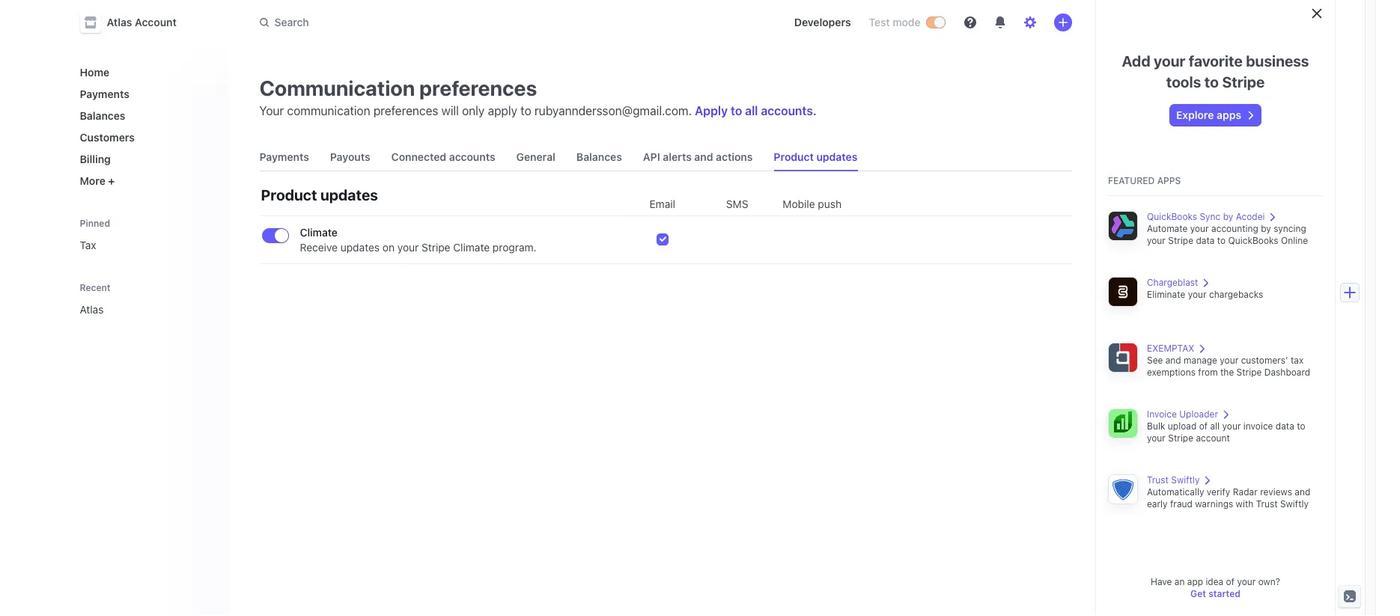 Task type: locate. For each thing, give the bounding box(es) containing it.
0 horizontal spatial product
[[261, 186, 317, 204]]

0 horizontal spatial atlas
[[80, 303, 104, 316]]

trust up the automatically
[[1147, 475, 1169, 486]]

recent navigation links element
[[65, 276, 230, 322]]

trust swiftly image
[[1108, 475, 1138, 505]]

0 vertical spatial updates
[[817, 151, 858, 163]]

climate left program.
[[453, 241, 490, 254]]

atlas down recent
[[80, 303, 104, 316]]

payments down home
[[80, 88, 129, 100]]

trust down reviews
[[1257, 499, 1278, 510]]

0 horizontal spatial of
[[1200, 421, 1208, 432]]

0 vertical spatial payments link
[[74, 82, 218, 106]]

pin to navigation image
[[204, 304, 216, 316]]

atlas left account
[[107, 16, 132, 28]]

1 vertical spatial updates
[[320, 186, 378, 204]]

all left accounts.
[[745, 104, 758, 118]]

api
[[643, 151, 660, 163]]

1 vertical spatial by
[[1261, 223, 1272, 234]]

updates
[[817, 151, 858, 163], [320, 186, 378, 204], [341, 241, 380, 254]]

swiftly up the automatically
[[1172, 475, 1200, 486]]

stripe down customers'
[[1237, 367, 1262, 378]]

to right the apply
[[521, 104, 532, 118]]

payments link
[[74, 82, 218, 106], [254, 144, 315, 171]]

1 vertical spatial quickbooks
[[1229, 235, 1279, 246]]

1 vertical spatial balances
[[577, 151, 622, 163]]

1 horizontal spatial product updates
[[774, 151, 858, 163]]

swiftly inside automatically verify radar reviews and early fraud warnings with trust swiftly
[[1281, 499, 1309, 510]]

fraud
[[1171, 499, 1193, 510]]

product
[[774, 151, 814, 163], [261, 186, 317, 204]]

your down "bulk"
[[1147, 433, 1166, 444]]

and right alerts
[[695, 151, 713, 163]]

quickbooks
[[1147, 211, 1198, 222], [1229, 235, 1279, 246]]

sms
[[726, 198, 749, 210]]

your inside 'have an app idea of your own? get started'
[[1238, 577, 1256, 588]]

payments down the your
[[260, 151, 309, 163]]

your left own?
[[1238, 577, 1256, 588]]

your
[[1154, 52, 1186, 70], [1191, 223, 1209, 234], [1147, 235, 1166, 246], [398, 241, 419, 254], [1188, 289, 1207, 300], [1220, 355, 1239, 366], [1223, 421, 1241, 432], [1147, 433, 1166, 444], [1238, 577, 1256, 588]]

and up exemptions
[[1166, 355, 1182, 366]]

and
[[695, 151, 713, 163], [1166, 355, 1182, 366], [1295, 487, 1311, 498]]

0 horizontal spatial balances link
[[74, 103, 218, 128]]

1 horizontal spatial atlas
[[107, 16, 132, 28]]

online
[[1281, 235, 1309, 246]]

balances link down home link
[[74, 103, 218, 128]]

apps
[[1158, 175, 1181, 186]]

0 vertical spatial data
[[1196, 235, 1215, 246]]

automate
[[1147, 223, 1188, 234]]

1 vertical spatial product
[[261, 186, 317, 204]]

more
[[80, 175, 105, 187]]

to down the "favorite"
[[1205, 73, 1219, 91]]

2 vertical spatial updates
[[341, 241, 380, 254]]

eliminate
[[1147, 289, 1186, 300]]

featured
[[1108, 175, 1155, 186]]

stripe inside automate your accounting by syncing your stripe data to quickbooks online
[[1169, 235, 1194, 246]]

of
[[1200, 421, 1208, 432], [1226, 577, 1235, 588]]

accounts
[[449, 151, 496, 163]]

payments link down the your
[[254, 144, 315, 171]]

product updates link
[[768, 144, 864, 171]]

0 vertical spatial product
[[774, 151, 814, 163]]

2 horizontal spatial and
[[1295, 487, 1311, 498]]

balances
[[80, 109, 125, 122], [577, 151, 622, 163]]

0 horizontal spatial payments link
[[74, 82, 218, 106]]

0 horizontal spatial trust
[[1147, 475, 1169, 486]]

to
[[1205, 73, 1219, 91], [521, 104, 532, 118], [731, 104, 742, 118], [1218, 235, 1226, 246], [1297, 421, 1306, 432]]

product updates down payouts link
[[261, 186, 378, 204]]

quickbooks down accounting
[[1229, 235, 1279, 246]]

0 horizontal spatial all
[[745, 104, 758, 118]]

0 vertical spatial payments
[[80, 88, 129, 100]]

of down uploader
[[1200, 421, 1208, 432]]

all up account
[[1211, 421, 1220, 432]]

atlas account
[[107, 16, 177, 28]]

invoice uploader image
[[1108, 409, 1138, 439]]

billing
[[80, 153, 111, 166]]

1 horizontal spatial trust
[[1257, 499, 1278, 510]]

1 vertical spatial all
[[1211, 421, 1220, 432]]

0 horizontal spatial climate
[[300, 226, 338, 239]]

0 vertical spatial balances
[[80, 109, 125, 122]]

balances inside core navigation links element
[[80, 109, 125, 122]]

1 vertical spatial balances link
[[571, 144, 628, 171]]

quickbooks up the automate
[[1147, 211, 1198, 222]]

account
[[1196, 433, 1231, 444]]

+
[[108, 175, 115, 187]]

1 horizontal spatial quickbooks
[[1229, 235, 1279, 246]]

1 horizontal spatial and
[[1166, 355, 1182, 366]]

1 horizontal spatial data
[[1276, 421, 1295, 432]]

actions
[[716, 151, 753, 163]]

add
[[1122, 52, 1151, 70]]

1 vertical spatial payments
[[260, 151, 309, 163]]

your up tools
[[1154, 52, 1186, 70]]

your up the
[[1220, 355, 1239, 366]]

to right the invoice
[[1297, 421, 1306, 432]]

with
[[1236, 499, 1254, 510]]

data right the invoice
[[1276, 421, 1295, 432]]

0 horizontal spatial quickbooks
[[1147, 211, 1198, 222]]

0 horizontal spatial swiftly
[[1172, 475, 1200, 486]]

your right the on
[[398, 241, 419, 254]]

climate
[[300, 226, 338, 239], [453, 241, 490, 254]]

1 vertical spatial swiftly
[[1281, 499, 1309, 510]]

bulk
[[1147, 421, 1166, 432]]

0 vertical spatial of
[[1200, 421, 1208, 432]]

updates down payouts link
[[320, 186, 378, 204]]

your
[[260, 104, 284, 118]]

apply
[[695, 104, 728, 118]]

tab list containing payments
[[254, 144, 1072, 172]]

verify
[[1207, 487, 1231, 498]]

favorite
[[1189, 52, 1243, 70]]

0 vertical spatial by
[[1224, 211, 1234, 222]]

1 vertical spatial and
[[1166, 355, 1182, 366]]

payouts link
[[324, 144, 376, 171]]

only
[[462, 104, 485, 118]]

product up the receive
[[261, 186, 317, 204]]

chargebacks
[[1210, 289, 1264, 300]]

recent
[[80, 282, 111, 294]]

0 vertical spatial trust
[[1147, 475, 1169, 486]]

product down accounts.
[[774, 151, 814, 163]]

product updates up mobile push
[[774, 151, 858, 163]]

payouts
[[330, 151, 370, 163]]

1 horizontal spatial by
[[1261, 223, 1272, 234]]

updates up push
[[817, 151, 858, 163]]

1 horizontal spatial product
[[774, 151, 814, 163]]

tab list
[[254, 144, 1072, 172]]

0 horizontal spatial product updates
[[261, 186, 378, 204]]

0 vertical spatial all
[[745, 104, 758, 118]]

0 horizontal spatial payments
[[80, 88, 129, 100]]

atlas
[[107, 16, 132, 28], [80, 303, 104, 316]]

balances up customers
[[80, 109, 125, 122]]

to down accounting
[[1218, 235, 1226, 246]]

by up accounting
[[1224, 211, 1234, 222]]

1 vertical spatial preferences
[[374, 104, 439, 118]]

to inside automate your accounting by syncing your stripe data to quickbooks online
[[1218, 235, 1226, 246]]

stripe right the on
[[422, 241, 451, 254]]

0 vertical spatial and
[[695, 151, 713, 163]]

atlas inside "link"
[[80, 303, 104, 316]]

apply to all accounts. button
[[695, 104, 817, 118]]

1 horizontal spatial of
[[1226, 577, 1235, 588]]

quickbooks sync by acodei image
[[1108, 211, 1138, 241]]

1 vertical spatial payments link
[[254, 144, 315, 171]]

your down the automate
[[1147, 235, 1166, 246]]

trust
[[1147, 475, 1169, 486], [1257, 499, 1278, 510]]

to inside add your favorite business tools to stripe
[[1205, 73, 1219, 91]]

apps
[[1217, 109, 1242, 121]]

explore apps
[[1177, 109, 1242, 121]]

general link
[[511, 144, 562, 171]]

payments inside core navigation links element
[[80, 88, 129, 100]]

developers
[[794, 16, 851, 28]]

exemptions
[[1147, 367, 1196, 378]]

1 vertical spatial of
[[1226, 577, 1235, 588]]

eliminate your chargebacks
[[1147, 289, 1264, 300]]

1 vertical spatial trust
[[1257, 499, 1278, 510]]

and right reviews
[[1295, 487, 1311, 498]]

2 vertical spatial and
[[1295, 487, 1311, 498]]

0 vertical spatial atlas
[[107, 16, 132, 28]]

1 horizontal spatial balances
[[577, 151, 622, 163]]

get started link
[[1191, 589, 1241, 600]]

preferences left will
[[374, 104, 439, 118]]

0 vertical spatial balances link
[[74, 103, 218, 128]]

communication
[[260, 76, 415, 100]]

product updates
[[774, 151, 858, 163], [261, 186, 378, 204]]

your down quickbooks sync by acodei
[[1191, 223, 1209, 234]]

alerts
[[663, 151, 692, 163]]

see
[[1147, 355, 1163, 366]]

stripe inside climate receive updates on your stripe climate program.
[[422, 241, 451, 254]]

updates left the on
[[341, 241, 380, 254]]

data down quickbooks sync by acodei
[[1196, 235, 1215, 246]]

atlas link
[[74, 297, 197, 322]]

quickbooks inside automate your accounting by syncing your stripe data to quickbooks online
[[1229, 235, 1279, 246]]

1 vertical spatial data
[[1276, 421, 1295, 432]]

0 horizontal spatial data
[[1196, 235, 1215, 246]]

customers link
[[74, 125, 218, 150]]

your inside climate receive updates on your stripe climate program.
[[398, 241, 419, 254]]

stripe down the "favorite"
[[1223, 73, 1265, 91]]

swiftly down reviews
[[1281, 499, 1309, 510]]

climate up the receive
[[300, 226, 338, 239]]

0 vertical spatial product updates
[[774, 151, 858, 163]]

api alerts and actions link
[[637, 144, 759, 171]]

syncing
[[1274, 223, 1307, 234]]

1 horizontal spatial climate
[[453, 241, 490, 254]]

1 horizontal spatial all
[[1211, 421, 1220, 432]]

1 vertical spatial atlas
[[80, 303, 104, 316]]

0 horizontal spatial and
[[695, 151, 713, 163]]

payments link up customers link
[[74, 82, 218, 106]]

see and manage your customers' tax exemptions from the stripe dashboard
[[1147, 355, 1311, 378]]

stripe down upload
[[1169, 433, 1194, 444]]

idea
[[1206, 577, 1224, 588]]

of up started
[[1226, 577, 1235, 588]]

exemptax image
[[1108, 343, 1138, 373]]

atlas for atlas
[[80, 303, 104, 316]]

to right apply
[[731, 104, 742, 118]]

atlas inside button
[[107, 16, 132, 28]]

data
[[1196, 235, 1215, 246], [1276, 421, 1295, 432]]

invoice
[[1147, 409, 1177, 420]]

stripe down the automate
[[1169, 235, 1194, 246]]

1 horizontal spatial swiftly
[[1281, 499, 1309, 510]]

by down "acodei"
[[1261, 223, 1272, 234]]

preferences up only
[[420, 76, 537, 100]]

0 horizontal spatial by
[[1224, 211, 1234, 222]]

app
[[1188, 577, 1204, 588]]

test
[[869, 16, 890, 28]]

balances link down rubyanndersson@gmail.com. at top
[[571, 144, 628, 171]]

stripe
[[1223, 73, 1265, 91], [1169, 235, 1194, 246], [422, 241, 451, 254], [1237, 367, 1262, 378], [1169, 433, 1194, 444]]

balances down rubyanndersson@gmail.com. at top
[[577, 151, 622, 163]]

product updates inside 'tab list'
[[774, 151, 858, 163]]

have
[[1151, 577, 1172, 588]]

0 horizontal spatial balances
[[80, 109, 125, 122]]



Task type: describe. For each thing, give the bounding box(es) containing it.
1 horizontal spatial balances link
[[571, 144, 628, 171]]

explore apps link
[[1171, 105, 1261, 126]]

email
[[650, 198, 676, 210]]

1 horizontal spatial payments link
[[254, 144, 315, 171]]

featured apps
[[1108, 175, 1181, 186]]

search
[[274, 16, 309, 28]]

tax
[[1291, 355, 1304, 366]]

and inside the see and manage your customers' tax exemptions from the stripe dashboard
[[1166, 355, 1182, 366]]

business
[[1246, 52, 1310, 70]]

0 vertical spatial preferences
[[420, 76, 537, 100]]

and inside automatically verify radar reviews and early fraud warnings with trust swiftly
[[1295, 487, 1311, 498]]

from
[[1199, 367, 1218, 378]]

balances inside 'tab list'
[[577, 151, 622, 163]]

acodei
[[1236, 211, 1265, 222]]

0 vertical spatial quickbooks
[[1147, 211, 1198, 222]]

atlas for atlas account
[[107, 16, 132, 28]]

chargeblast image
[[1108, 277, 1138, 307]]

product inside "product updates" link
[[774, 151, 814, 163]]

tools
[[1167, 73, 1202, 91]]

connected
[[391, 151, 447, 163]]

pinned navigation links element
[[74, 211, 221, 258]]

rubyanndersson@gmail.com.
[[535, 104, 692, 118]]

more +
[[80, 175, 115, 187]]

the
[[1221, 367, 1234, 378]]

exemptax
[[1147, 343, 1195, 354]]

0 vertical spatial swiftly
[[1172, 475, 1200, 486]]

your up account
[[1223, 421, 1241, 432]]

accounting
[[1212, 223, 1259, 234]]

to inside bulk upload of all your invoice data to your stripe account
[[1297, 421, 1306, 432]]

mode
[[893, 16, 921, 28]]

settings image
[[1024, 16, 1036, 28]]

updates inside climate receive updates on your stripe climate program.
[[341, 241, 380, 254]]

1 vertical spatial climate
[[453, 241, 490, 254]]

stripe inside add your favorite business tools to stripe
[[1223, 73, 1265, 91]]

automate your accounting by syncing your stripe data to quickbooks online
[[1147, 223, 1309, 246]]

of inside 'have an app idea of your own? get started'
[[1226, 577, 1235, 588]]

connected accounts
[[391, 151, 496, 163]]

add your favorite business tools to stripe
[[1122, 52, 1310, 91]]

Search search field
[[251, 9, 673, 36]]

have an app idea of your own? get started
[[1151, 577, 1281, 600]]

billing link
[[74, 147, 218, 172]]

data inside bulk upload of all your invoice data to your stripe account
[[1276, 421, 1295, 432]]

developers link
[[788, 10, 857, 34]]

receive
[[300, 241, 338, 254]]

mobile
[[783, 198, 815, 210]]

tax
[[80, 239, 96, 252]]

customers
[[80, 131, 135, 144]]

communication
[[287, 104, 370, 118]]

accounts.
[[761, 104, 817, 118]]

dashboard
[[1265, 367, 1311, 378]]

an
[[1175, 577, 1185, 588]]

your inside add your favorite business tools to stripe
[[1154, 52, 1186, 70]]

uploader
[[1180, 409, 1219, 420]]

pinned
[[80, 218, 110, 229]]

quickbooks sync by acodei
[[1147, 211, 1265, 222]]

radar
[[1233, 487, 1258, 498]]

manage
[[1184, 355, 1218, 366]]

1 vertical spatial product updates
[[261, 186, 378, 204]]

1 horizontal spatial payments
[[260, 151, 309, 163]]

on
[[383, 241, 395, 254]]

stripe inside bulk upload of all your invoice data to your stripe account
[[1169, 433, 1194, 444]]

reviews
[[1261, 487, 1293, 498]]

general
[[516, 151, 556, 163]]

apply
[[488, 104, 518, 118]]

communication preferences your communication preferences will only apply to rubyanndersson@gmail.com. apply to all accounts.
[[260, 76, 817, 118]]

trust inside automatically verify radar reviews and early fraud warnings with trust swiftly
[[1257, 499, 1278, 510]]

started
[[1209, 589, 1241, 600]]

get
[[1191, 589, 1207, 600]]

stripe inside the see and manage your customers' tax exemptions from the stripe dashboard
[[1237, 367, 1262, 378]]

own?
[[1259, 577, 1281, 588]]

climate receive updates on your stripe climate program.
[[300, 226, 537, 254]]

invoice
[[1244, 421, 1274, 432]]

connected accounts link
[[385, 144, 502, 171]]

of inside bulk upload of all your invoice data to your stripe account
[[1200, 421, 1208, 432]]

chargeblast
[[1147, 277, 1199, 288]]

all inside communication preferences your communication preferences will only apply to rubyanndersson@gmail.com. apply to all accounts.
[[745, 104, 758, 118]]

Search text field
[[251, 9, 673, 36]]

by inside automate your accounting by syncing your stripe data to quickbooks online
[[1261, 223, 1272, 234]]

bulk upload of all your invoice data to your stripe account
[[1147, 421, 1306, 444]]

will
[[442, 104, 459, 118]]

upload
[[1168, 421, 1197, 432]]

trust swiftly
[[1147, 475, 1200, 486]]

automatically verify radar reviews and early fraud warnings with trust swiftly
[[1147, 487, 1311, 510]]

your down chargeblast
[[1188, 289, 1207, 300]]

early
[[1147, 499, 1168, 510]]

help image
[[964, 16, 976, 28]]

push
[[818, 198, 842, 210]]

core navigation links element
[[74, 60, 218, 193]]

customers'
[[1242, 355, 1289, 366]]

all inside bulk upload of all your invoice data to your stripe account
[[1211, 421, 1220, 432]]

automatically
[[1147, 487, 1205, 498]]

explore
[[1177, 109, 1214, 121]]

0 vertical spatial climate
[[300, 226, 338, 239]]

data inside automate your accounting by syncing your stripe data to quickbooks online
[[1196, 235, 1215, 246]]

api alerts and actions
[[643, 151, 753, 163]]

tax link
[[74, 233, 218, 258]]

atlas account button
[[80, 12, 192, 33]]

your inside the see and manage your customers' tax exemptions from the stripe dashboard
[[1220, 355, 1239, 366]]

warnings
[[1196, 499, 1234, 510]]

home
[[80, 66, 109, 79]]

invoice uploader
[[1147, 409, 1219, 420]]



Task type: vqa. For each thing, say whether or not it's contained in the screenshot.
is inside Payouts action required Receive a notification if your ability to make payouts is impacted.
no



